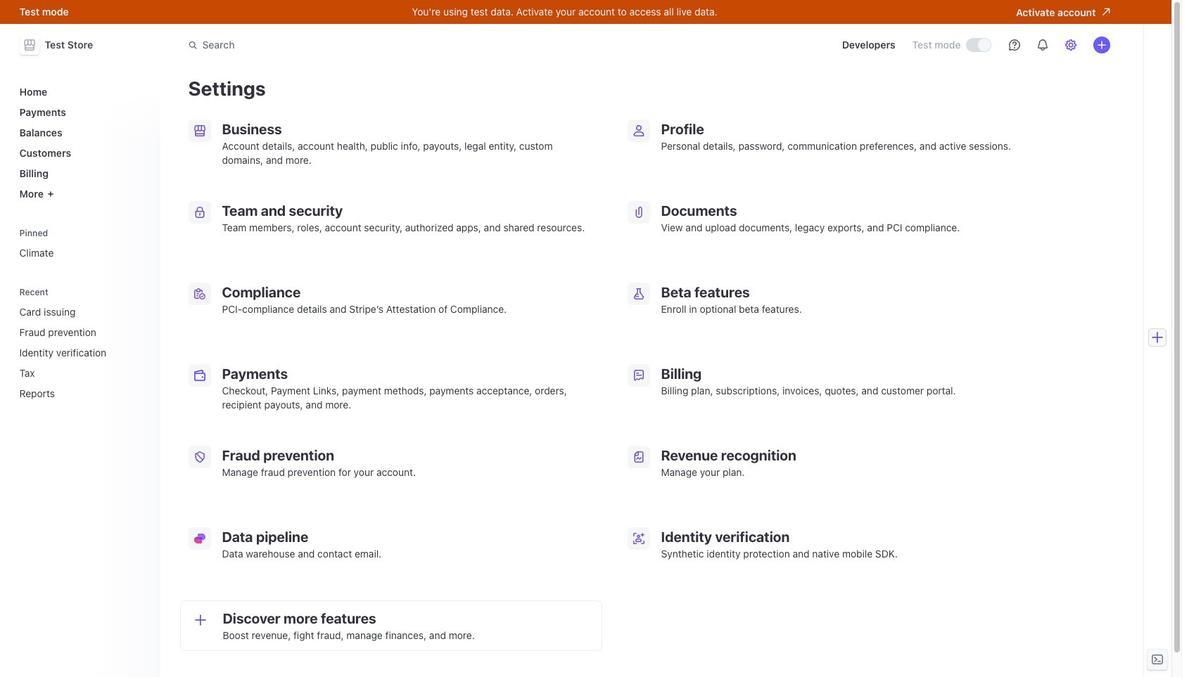 Task type: vqa. For each thing, say whether or not it's contained in the screenshot.
Settings icon
yes



Task type: locate. For each thing, give the bounding box(es) containing it.
edit pins image
[[138, 229, 146, 238]]

recent element
[[14, 283, 152, 405], [14, 301, 152, 405]]

None search field
[[180, 32, 577, 58]]

settings image
[[1065, 39, 1076, 51]]

core navigation links element
[[14, 80, 152, 206]]

help image
[[1009, 39, 1020, 51]]



Task type: describe. For each thing, give the bounding box(es) containing it.
1 recent element from the top
[[14, 283, 152, 405]]

clear history image
[[138, 288, 146, 297]]

notifications image
[[1037, 39, 1048, 51]]

Test mode checkbox
[[967, 39, 991, 51]]

pinned element
[[14, 223, 152, 265]]

Search text field
[[180, 32, 577, 58]]

2 recent element from the top
[[14, 301, 152, 405]]



